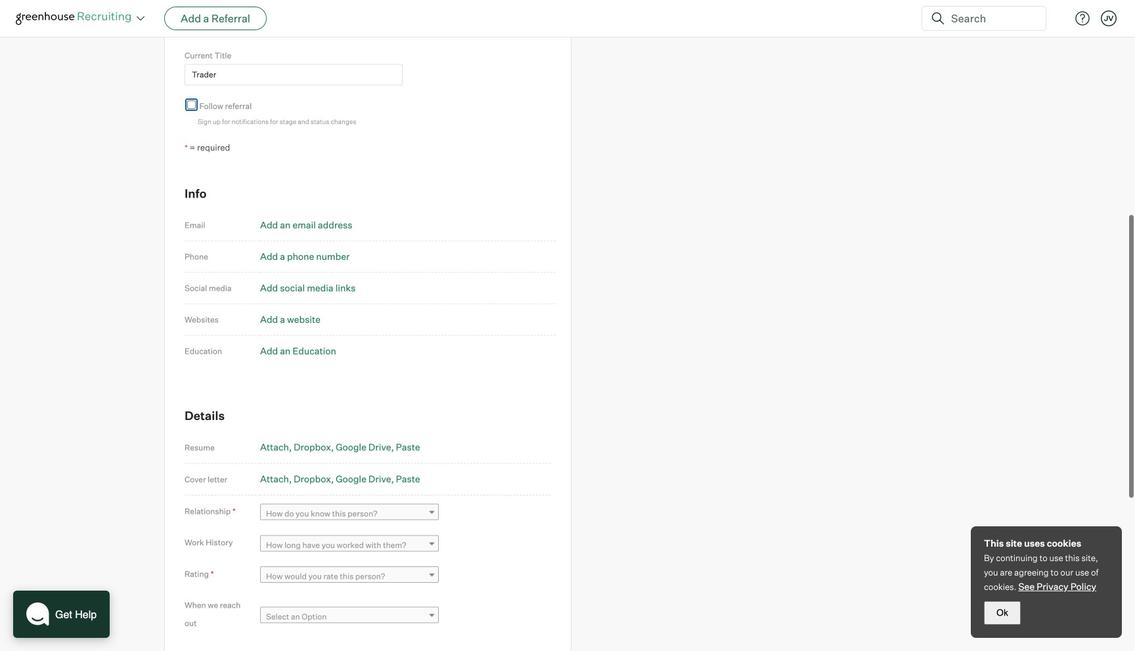 Task type: locate. For each thing, give the bounding box(es) containing it.
None text field
[[185, 15, 403, 36], [185, 64, 403, 85], [185, 15, 403, 36], [185, 64, 403, 85]]

None checkbox
[[187, 100, 196, 109]]

switch applications element
[[133, 11, 148, 26]]



Task type: describe. For each thing, give the bounding box(es) containing it.
Top navigation search text field
[[946, 5, 1038, 32]]

switch applications image
[[135, 12, 146, 25]]



Task type: vqa. For each thing, say whether or not it's contained in the screenshot.
fourth Interviewer from the top of the page
no



